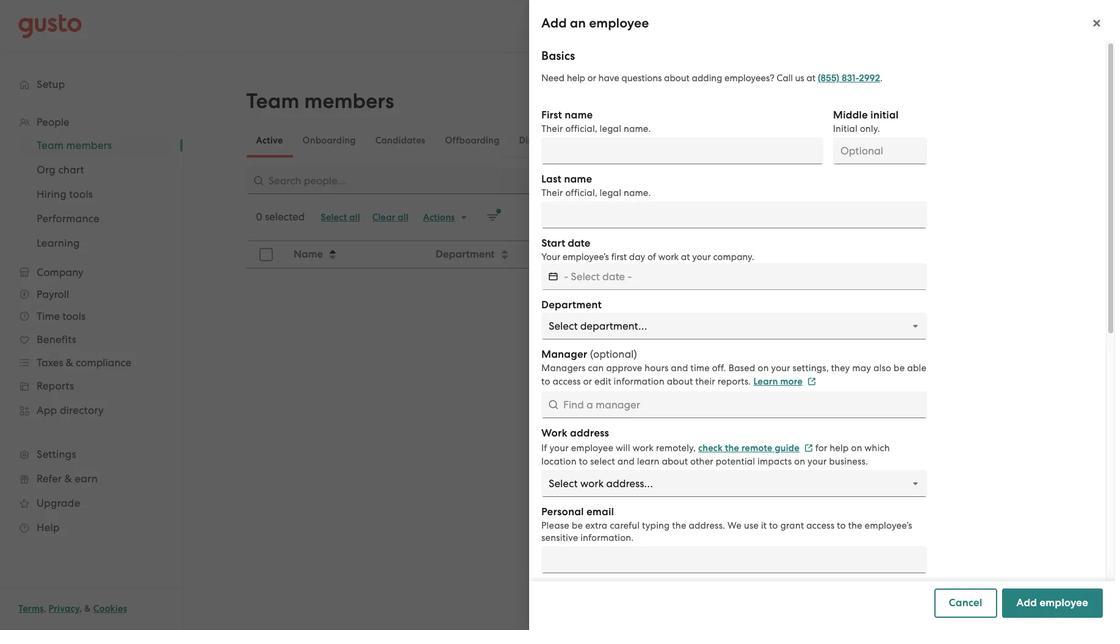 Task type: describe. For each thing, give the bounding box(es) containing it.
may
[[853, 363, 871, 374]]

reports.
[[718, 376, 751, 387]]

on inside managers can approve hours and time off. based on your settings, they may also be able to access or edit information about their reports.
[[758, 363, 769, 374]]

hours
[[645, 363, 669, 374]]

to right it
[[769, 520, 778, 531]]

&
[[84, 603, 91, 614]]

their for last
[[542, 187, 563, 198]]

2 horizontal spatial the
[[848, 520, 863, 531]]

employee's inside the personal email please be extra careful typing the address. we use it to grant access to the employee's sensitive information.
[[865, 520, 913, 531]]

candidates button
[[366, 126, 435, 155]]

legal for first name
[[600, 123, 622, 134]]

questions
[[622, 73, 662, 84]]

remotely,
[[656, 443, 696, 454]]

email
[[587, 506, 614, 518]]

extra
[[585, 520, 608, 531]]

guide
[[775, 443, 800, 454]]

privacy
[[49, 603, 79, 614]]

select
[[321, 212, 347, 223]]

grant
[[781, 520, 804, 531]]

and inside managers can approve hours and time off. based on your settings, they may also be able to access or edit information about their reports.
[[671, 363, 688, 374]]

candidates
[[375, 135, 425, 146]]

for
[[816, 443, 828, 454]]

company.
[[713, 252, 754, 263]]

official, for first name
[[565, 123, 598, 134]]

access inside the personal email please be extra careful typing the address. we use it to grant access to the employee's sensitive information.
[[807, 520, 835, 531]]

1 horizontal spatial at
[[807, 73, 816, 84]]

employee inside button
[[1040, 596, 1089, 609]]

start
[[542, 237, 565, 250]]

which
[[865, 443, 890, 454]]

basics
[[542, 49, 575, 63]]

day
[[629, 252, 645, 263]]

First name field
[[542, 137, 824, 164]]

department button
[[428, 242, 639, 267]]

department inside button
[[435, 248, 495, 261]]

learn more link
[[754, 376, 816, 387]]

(855)
[[818, 73, 840, 84]]

edit
[[595, 376, 612, 387]]

opens in a new tab image for learn more
[[808, 377, 816, 386]]

about inside managers can approve hours and time off. based on your settings, they may also be able to access or edit information about their reports.
[[667, 376, 693, 387]]

learn
[[754, 376, 778, 387]]

name for first name
[[565, 109, 593, 121]]

access inside managers can approve hours and time off. based on your settings, they may also be able to access or edit information about their reports.
[[553, 376, 581, 387]]

an
[[570, 15, 586, 31]]

cancel button
[[934, 589, 997, 618]]

employees?
[[725, 73, 775, 84]]

terms
[[18, 603, 44, 614]]

onboarding
[[303, 135, 356, 146]]

cookies
[[93, 603, 127, 614]]

last name their official, legal name.
[[542, 173, 651, 198]]

information.
[[581, 532, 634, 543]]

0
[[256, 211, 262, 223]]

need help or have questions about adding employees? call us at (855) 831-2992 .
[[542, 73, 883, 84]]

have
[[599, 73, 619, 84]]

no people found
[[626, 380, 707, 392]]

to inside managers can approve hours and time off. based on your settings, they may also be able to access or edit information about their reports.
[[542, 376, 550, 387]]

work address
[[542, 427, 609, 440]]

name. for last name
[[624, 187, 651, 198]]

your inside managers can approve hours and time off. based on your settings, they may also be able to access or edit information about their reports.
[[771, 363, 791, 374]]

also
[[874, 363, 892, 374]]

active
[[256, 135, 283, 146]]

terms , privacy , & cookies
[[18, 603, 127, 614]]

sensitive
[[542, 532, 578, 543]]

it
[[761, 520, 767, 531]]

clear all button
[[366, 208, 415, 227]]

information
[[614, 376, 665, 387]]

calendar outline image
[[549, 270, 558, 283]]

Search people... field
[[246, 167, 539, 194]]

Last name field
[[542, 201, 927, 228]]

employee's inside start date your employee's first day of work at your company.
[[563, 252, 609, 263]]

employee for your
[[571, 443, 614, 454]]

learn
[[637, 456, 660, 467]]

personal email please be extra careful typing the address. we use it to grant access to the employee's sensitive information.
[[542, 506, 913, 543]]

Select all rows on this page checkbox
[[252, 241, 279, 268]]

first name their official, legal name.
[[542, 109, 651, 134]]

add an employee
[[542, 15, 649, 31]]

other
[[691, 456, 714, 467]]

all for select all
[[349, 212, 360, 223]]

onboarding button
[[293, 126, 366, 155]]

new notifications image
[[487, 211, 499, 223]]

can
[[588, 363, 604, 374]]

add for add employee
[[1017, 596, 1037, 609]]

remote
[[742, 443, 773, 454]]

cookies button
[[93, 601, 127, 616]]

0 vertical spatial about
[[664, 73, 690, 84]]

managers can approve hours and time off. based on your settings, they may also be able to access or edit information about their reports.
[[542, 363, 927, 387]]

1 , from the left
[[44, 603, 46, 614]]

to inside for help on which location to select and learn about other potential impacts on your business.
[[579, 456, 588, 467]]

offboarding
[[445, 135, 500, 146]]

add a team member drawer dialog
[[529, 0, 1115, 630]]

based
[[729, 363, 756, 374]]

2992
[[859, 73, 881, 84]]

check
[[698, 443, 723, 454]]

adding
[[692, 73, 722, 84]]

dismissed
[[519, 135, 562, 146]]

their
[[696, 376, 715, 387]]

use
[[744, 520, 759, 531]]

Manager field
[[542, 391, 927, 418]]



Task type: vqa. For each thing, say whether or not it's contained in the screenshot.
bottommost 'COMPANY'
no



Task type: locate. For each thing, give the bounding box(es) containing it.
0 vertical spatial opens in a new tab image
[[808, 377, 816, 386]]

1 all from the left
[[349, 212, 360, 223]]

name button
[[286, 242, 427, 267]]

address
[[570, 427, 609, 440]]

1 horizontal spatial be
[[894, 363, 905, 374]]

department inside add a team member drawer dialog
[[542, 299, 602, 311]]

Start date field
[[564, 263, 927, 290]]

0 horizontal spatial access
[[553, 376, 581, 387]]

access right grant
[[807, 520, 835, 531]]

your up location on the bottom of page
[[550, 443, 569, 454]]

help right need
[[567, 73, 585, 84]]

name right 'last'
[[564, 173, 592, 186]]

official, inside last name their official, legal name.
[[565, 187, 598, 198]]

opens in a new tab image for check the remote guide
[[805, 444, 813, 453]]

1 their from the top
[[542, 123, 563, 134]]

department
[[435, 248, 495, 261], [542, 299, 602, 311]]

and down will
[[618, 456, 635, 467]]

your up learn more at right bottom
[[771, 363, 791, 374]]

account menu element
[[880, 0, 1097, 52]]

new notifications image
[[487, 211, 499, 223]]

last
[[542, 173, 562, 186]]

be inside managers can approve hours and time off. based on your settings, they may also be able to access or edit information about their reports.
[[894, 363, 905, 374]]

1 horizontal spatial all
[[398, 212, 409, 223]]

opens in a new tab image inside check the remote guide link
[[805, 444, 813, 453]]

only.
[[860, 123, 880, 134]]

about
[[664, 73, 690, 84], [667, 376, 693, 387], [662, 456, 688, 467]]

if
[[542, 443, 547, 454]]

.
[[881, 73, 883, 84]]

1 vertical spatial name.
[[624, 187, 651, 198]]

0 vertical spatial work
[[658, 252, 679, 263]]

1 vertical spatial their
[[542, 187, 563, 198]]

about down remotely, on the right bottom of page
[[662, 456, 688, 467]]

1 vertical spatial or
[[583, 376, 592, 387]]

at inside start date your employee's first day of work at your company.
[[681, 252, 690, 263]]

personal
[[542, 506, 584, 518]]

0 horizontal spatial and
[[618, 456, 635, 467]]

1 vertical spatial add
[[1017, 596, 1037, 609]]

0 vertical spatial their
[[542, 123, 563, 134]]

team
[[246, 89, 299, 114]]

impacts
[[758, 456, 792, 467]]

about inside for help on which location to select and learn about other potential impacts on your business.
[[662, 456, 688, 467]]

0 vertical spatial official,
[[565, 123, 598, 134]]

team members
[[246, 89, 394, 114]]

name
[[565, 109, 593, 121], [564, 173, 592, 186]]

privacy link
[[49, 603, 79, 614]]

,
[[44, 603, 46, 614], [79, 603, 82, 614]]

1 vertical spatial department
[[542, 299, 602, 311]]

your
[[542, 252, 561, 263]]

1 horizontal spatial help
[[830, 443, 849, 454]]

typing
[[642, 520, 670, 531]]

1 vertical spatial official,
[[565, 187, 598, 198]]

help for or
[[567, 73, 585, 84]]

active button
[[246, 126, 293, 155]]

0 horizontal spatial employee's
[[563, 252, 609, 263]]

cancel
[[949, 596, 983, 609]]

0 horizontal spatial help
[[567, 73, 585, 84]]

1 vertical spatial name
[[564, 173, 592, 186]]

name. for first name
[[624, 123, 651, 134]]

2 vertical spatial on
[[794, 456, 806, 467]]

or left 'have'
[[588, 73, 596, 84]]

legal inside first name their official, legal name.
[[600, 123, 622, 134]]

the
[[725, 443, 739, 454], [672, 520, 687, 531], [848, 520, 863, 531]]

select
[[590, 456, 615, 467]]

initial
[[833, 123, 858, 134]]

work
[[658, 252, 679, 263], [633, 443, 654, 454]]

0 horizontal spatial ,
[[44, 603, 46, 614]]

able
[[907, 363, 927, 374]]

legal inside last name their official, legal name.
[[600, 187, 622, 198]]

0 vertical spatial at
[[807, 73, 816, 84]]

1 vertical spatial and
[[618, 456, 635, 467]]

0 horizontal spatial work
[[633, 443, 654, 454]]

settings,
[[793, 363, 829, 374]]

name inside first name their official, legal name.
[[565, 109, 593, 121]]

date
[[568, 237, 591, 250]]

careful
[[610, 520, 640, 531]]

and
[[671, 363, 688, 374], [618, 456, 635, 467]]

approve
[[606, 363, 643, 374]]

on
[[758, 363, 769, 374], [851, 443, 862, 454], [794, 456, 806, 467]]

work inside start date your employee's first day of work at your company.
[[658, 252, 679, 263]]

831-
[[842, 73, 859, 84]]

potential
[[716, 456, 755, 467]]

their inside last name their official, legal name.
[[542, 187, 563, 198]]

at right of
[[681, 252, 690, 263]]

0 vertical spatial name
[[565, 109, 593, 121]]

2 vertical spatial about
[[662, 456, 688, 467]]

opens in a new tab image down the settings,
[[808, 377, 816, 386]]

name. inside first name their official, legal name.
[[624, 123, 651, 134]]

add for add an employee
[[542, 15, 567, 31]]

0 horizontal spatial department
[[435, 248, 495, 261]]

legal for last name
[[600, 187, 622, 198]]

their down 'last'
[[542, 187, 563, 198]]

initial
[[871, 109, 899, 121]]

name.
[[624, 123, 651, 134], [624, 187, 651, 198]]

name. down team members tab list
[[624, 187, 651, 198]]

0 vertical spatial and
[[671, 363, 688, 374]]

be inside the personal email please be extra careful typing the address. we use it to grant access to the employee's sensitive information.
[[572, 520, 583, 531]]

select all button
[[315, 208, 366, 227]]

managers
[[542, 363, 586, 374]]

learn more
[[754, 376, 803, 387]]

1 vertical spatial at
[[681, 252, 690, 263]]

0 vertical spatial department
[[435, 248, 495, 261]]

official, for last name
[[565, 187, 598, 198]]

1 vertical spatial be
[[572, 520, 583, 531]]

help up business.
[[830, 443, 849, 454]]

1 vertical spatial legal
[[600, 187, 622, 198]]

all right 'select'
[[349, 212, 360, 223]]

access down managers
[[553, 376, 581, 387]]

your left company.
[[692, 252, 711, 263]]

or inside managers can approve hours and time off. based on your settings, they may also be able to access or edit information about their reports.
[[583, 376, 592, 387]]

to right grant
[[837, 520, 846, 531]]

(855) 831-2992 link
[[818, 73, 881, 84]]

middle initial initial only.
[[833, 109, 899, 134]]

0 vertical spatial be
[[894, 363, 905, 374]]

1 horizontal spatial add
[[1017, 596, 1037, 609]]

on up business.
[[851, 443, 862, 454]]

offboarding button
[[435, 126, 510, 155]]

about left adding
[[664, 73, 690, 84]]

help for on
[[830, 443, 849, 454]]

found
[[679, 380, 707, 392]]

2 name. from the top
[[624, 187, 651, 198]]

1 official, from the top
[[565, 123, 598, 134]]

1 vertical spatial employee
[[571, 443, 614, 454]]

opens in a new tab image
[[808, 377, 816, 386], [805, 444, 813, 453]]

name inside last name their official, legal name.
[[564, 173, 592, 186]]

0 vertical spatial or
[[588, 73, 596, 84]]

need
[[542, 73, 565, 84]]

name. inside last name their official, legal name.
[[624, 187, 651, 198]]

0 vertical spatial legal
[[600, 123, 622, 134]]

employee for an
[[589, 15, 649, 31]]

0 vertical spatial name.
[[624, 123, 651, 134]]

selected
[[265, 211, 305, 223]]

0 horizontal spatial be
[[572, 520, 583, 531]]

no
[[626, 380, 640, 392]]

2 their from the top
[[542, 187, 563, 198]]

0 vertical spatial access
[[553, 376, 581, 387]]

department down new notifications image
[[435, 248, 495, 261]]

1 vertical spatial on
[[851, 443, 862, 454]]

0 vertical spatial add
[[542, 15, 567, 31]]

1 horizontal spatial access
[[807, 520, 835, 531]]

their inside first name their official, legal name.
[[542, 123, 563, 134]]

1 vertical spatial employee's
[[865, 520, 913, 531]]

more
[[780, 376, 803, 387]]

time
[[691, 363, 710, 374]]

off.
[[712, 363, 726, 374]]

0 vertical spatial on
[[758, 363, 769, 374]]

1 horizontal spatial the
[[725, 443, 739, 454]]

check the remote guide
[[698, 443, 800, 454]]

2 all from the left
[[398, 212, 409, 223]]

2 horizontal spatial on
[[851, 443, 862, 454]]

0 horizontal spatial add
[[542, 15, 567, 31]]

1 horizontal spatial work
[[658, 252, 679, 263]]

name for last name
[[564, 173, 592, 186]]

1 vertical spatial help
[[830, 443, 849, 454]]

and inside for help on which location to select and learn about other potential impacts on your business.
[[618, 456, 635, 467]]

terms link
[[18, 603, 44, 614]]

and left the time
[[671, 363, 688, 374]]

all right clear
[[398, 212, 409, 223]]

members
[[304, 89, 394, 114]]

1 horizontal spatial on
[[794, 456, 806, 467]]

clear all
[[372, 212, 409, 223]]

, left the privacy at the bottom left of page
[[44, 603, 46, 614]]

name right first
[[565, 109, 593, 121]]

1 vertical spatial about
[[667, 376, 693, 387]]

2 official, from the top
[[565, 187, 598, 198]]

work up learn
[[633, 443, 654, 454]]

on up learn
[[758, 363, 769, 374]]

to left select
[[579, 456, 588, 467]]

location
[[542, 456, 577, 467]]

business.
[[829, 456, 868, 467]]

if your employee will work remotely,
[[542, 443, 696, 454]]

about down the time
[[667, 376, 693, 387]]

check the remote guide link
[[698, 443, 813, 454]]

their
[[542, 123, 563, 134], [542, 187, 563, 198]]

work
[[542, 427, 568, 440]]

2 , from the left
[[79, 603, 82, 614]]

we
[[728, 520, 742, 531]]

0 horizontal spatial on
[[758, 363, 769, 374]]

will
[[616, 443, 630, 454]]

0 horizontal spatial the
[[672, 520, 687, 531]]

be right also
[[894, 363, 905, 374]]

access
[[553, 376, 581, 387], [807, 520, 835, 531]]

1 name. from the top
[[624, 123, 651, 134]]

0 vertical spatial employee's
[[563, 252, 609, 263]]

be left extra
[[572, 520, 583, 531]]

1 vertical spatial work
[[633, 443, 654, 454]]

to down managers
[[542, 376, 550, 387]]

1 vertical spatial access
[[807, 520, 835, 531]]

select all
[[321, 212, 360, 223]]

add inside button
[[1017, 596, 1037, 609]]

people
[[642, 380, 676, 392]]

your down the for
[[808, 456, 827, 467]]

team members tab list
[[246, 123, 1052, 158]]

0 horizontal spatial at
[[681, 252, 690, 263]]

manager
[[542, 348, 588, 361]]

middle
[[833, 109, 868, 121]]

0 vertical spatial help
[[567, 73, 585, 84]]

1 legal from the top
[[600, 123, 622, 134]]

1 horizontal spatial department
[[542, 299, 602, 311]]

name. up first name field
[[624, 123, 651, 134]]

at right us
[[807, 73, 816, 84]]

1 horizontal spatial ,
[[79, 603, 82, 614]]

0 vertical spatial employee
[[589, 15, 649, 31]]

0 selected status
[[256, 211, 305, 223]]

all for clear all
[[398, 212, 409, 223]]

help inside for help on which location to select and learn about other potential impacts on your business.
[[830, 443, 849, 454]]

all inside select all button
[[349, 212, 360, 223]]

or left the edit
[[583, 376, 592, 387]]

first
[[611, 252, 627, 263]]

on down the guide
[[794, 456, 806, 467]]

name
[[293, 248, 323, 261]]

your inside for help on which location to select and learn about other potential impacts on your business.
[[808, 456, 827, 467]]

their for first
[[542, 123, 563, 134]]

home image
[[18, 14, 82, 38]]

2 vertical spatial employee
[[1040, 596, 1089, 609]]

all inside clear all button
[[398, 212, 409, 223]]

Personal email field
[[542, 546, 927, 573]]

1 horizontal spatial and
[[671, 363, 688, 374]]

1 vertical spatial opens in a new tab image
[[805, 444, 813, 453]]

opens in a new tab image inside the learn more link
[[808, 377, 816, 386]]

their down first
[[542, 123, 563, 134]]

please
[[542, 520, 570, 531]]

, left '&' on the bottom of the page
[[79, 603, 82, 614]]

1 horizontal spatial employee's
[[865, 520, 913, 531]]

Middle initial field
[[833, 137, 927, 164]]

your inside start date your employee's first day of work at your company.
[[692, 252, 711, 263]]

official,
[[565, 123, 598, 134], [565, 187, 598, 198]]

department down "calendar outline" image
[[542, 299, 602, 311]]

opens in a new tab image left the for
[[805, 444, 813, 453]]

0 horizontal spatial all
[[349, 212, 360, 223]]

work right of
[[658, 252, 679, 263]]

2 legal from the top
[[600, 187, 622, 198]]

official, inside first name their official, legal name.
[[565, 123, 598, 134]]



